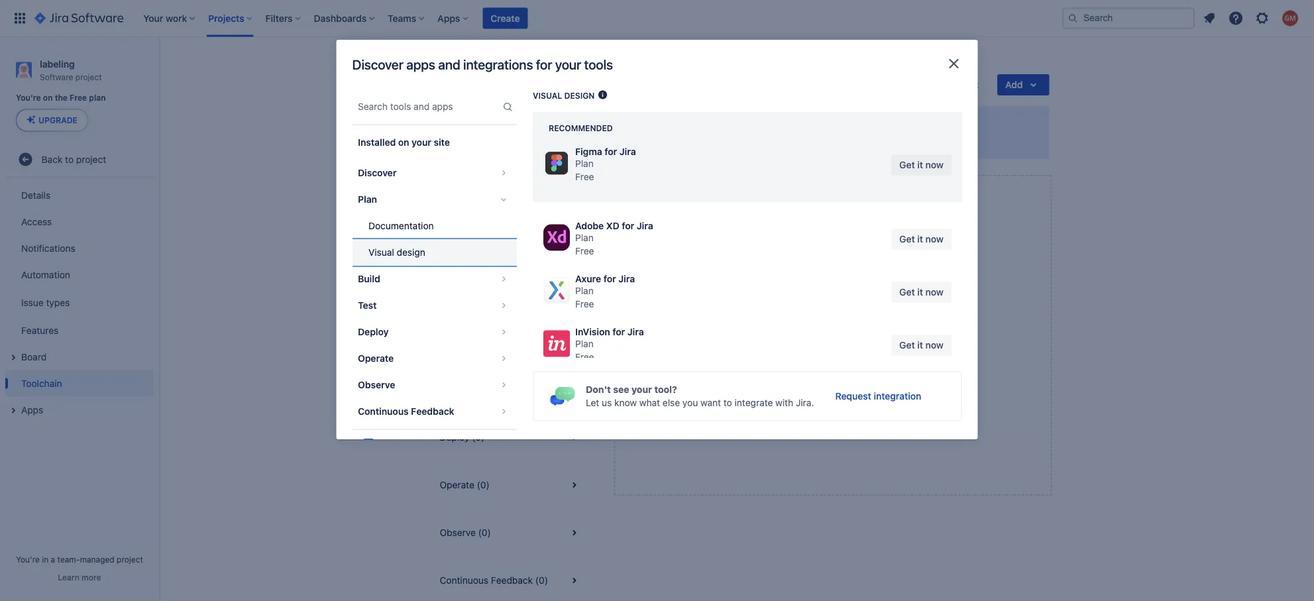 Task type: vqa. For each thing, say whether or not it's contained in the screenshot.
Dashboards
no



Task type: describe. For each thing, give the bounding box(es) containing it.
now for figma for jira
[[926, 159, 944, 170]]

apps image image
[[550, 387, 575, 406]]

learn more
[[58, 573, 101, 582]]

cross-
[[773, 348, 800, 359]]

upgrade button
[[17, 110, 87, 131]]

tools.
[[898, 362, 922, 373]]

let
[[586, 397, 599, 408]]

project,
[[709, 136, 742, 147]]

Search tools and apps field
[[354, 95, 500, 119]]

board button
[[5, 344, 154, 370]]

add
[[906, 348, 922, 359]]

(1)
[[499, 193, 510, 204]]

invision
[[575, 327, 610, 337]]

to
[[723, 348, 733, 359]]

1 horizontal spatial toolchain
[[424, 76, 490, 94]]

learn more button
[[58, 572, 101, 583]]

back to project
[[41, 154, 106, 165]]

continuous for continuous feedback (0)
[[440, 575, 489, 586]]

your up figma for jira logo
[[522, 117, 544, 130]]

free inside adobe xd for jira plan free
[[575, 246, 594, 257]]

the
[[55, 93, 68, 103]]

upgrade
[[38, 116, 78, 125]]

close modal image
[[946, 56, 962, 72]]

toolchain inside group
[[21, 378, 62, 389]]

free right the
[[70, 93, 87, 103]]

on for you're
[[43, 93, 53, 103]]

Search field
[[1063, 8, 1195, 29]]

don't
[[586, 384, 611, 395]]

discover apps and integrations for your tools
[[352, 57, 613, 72]]

all inside welcome to your project toolchain discover integrations for your tools, connect work to your project, and manage it all right here.
[[807, 136, 817, 147]]

get for invision for jira
[[899, 340, 915, 351]]

it inside welcome to your project toolchain discover integrations for your tools, connect work to your project, and manage it all right here.
[[799, 136, 805, 147]]

for inside invision for jira plan free
[[612, 327, 625, 337]]

projects link
[[421, 53, 456, 69]]

research
[[858, 362, 896, 373]]

explore more apps image
[[360, 437, 376, 453]]

integrations inside dialog
[[463, 57, 533, 72]]

continuous feedback
[[358, 406, 454, 417]]

tools,
[[590, 136, 614, 147]]

free for invision
[[575, 352, 594, 363]]

deploy for deploy
[[358, 327, 389, 337]]

us
[[602, 397, 612, 408]]

else
[[663, 397, 680, 408]]

primary element
[[8, 0, 1063, 37]]

and inside welcome to your project toolchain discover integrations for your tools, connect work to your project, and manage it all right here.
[[744, 136, 760, 147]]

automation link
[[5, 261, 154, 288]]

project
[[522, 55, 552, 66]]

test button
[[352, 292, 517, 319]]

get it now for axure for jira
[[899, 287, 944, 298]]

0 vertical spatial design
[[564, 91, 595, 100]]

request
[[835, 391, 871, 402]]

continuous feedback (0) button
[[424, 557, 598, 601]]

xd
[[606, 220, 619, 231]]

on for installed
[[398, 137, 409, 148]]

discover button
[[352, 160, 517, 186]]

what
[[639, 397, 660, 408]]

get it now button for invision for jira
[[891, 335, 952, 356]]

for left settings
[[536, 57, 552, 72]]

continuous for continuous feedback
[[358, 406, 408, 417]]

deploy for deploy (0)
[[440, 432, 470, 443]]

adobe xd for jira plan free
[[575, 220, 653, 257]]

for inside adobe xd for jira plan free
[[622, 220, 634, 231]]

operate (0) button
[[424, 461, 598, 509]]

axure
[[575, 273, 601, 284]]

issue types link
[[5, 288, 154, 317]]

toolchain
[[584, 117, 630, 130]]

chevron icon pointing right image for operate
[[496, 351, 511, 367]]

get it now for invision for jira
[[899, 340, 944, 351]]

get it now button for axure for jira
[[891, 282, 952, 303]]

want
[[700, 397, 721, 408]]

automation
[[21, 269, 70, 280]]

features link
[[5, 317, 154, 344]]

to right welcome
[[509, 117, 519, 130]]

installed on your site
[[358, 137, 450, 148]]

your right project
[[555, 57, 581, 72]]

get it now for figma for jira
[[899, 159, 944, 170]]

chevron icon pointing right image for deploy
[[496, 324, 511, 340]]

installed on your site button
[[352, 129, 517, 156]]

(0) for deploy (0)
[[472, 432, 485, 443]]

get it now for adobe xd for jira
[[899, 234, 944, 245]]

project up details link
[[76, 154, 106, 165]]

adobe
[[575, 220, 604, 231]]

your up "cross-"
[[791, 329, 813, 342]]

now for axure for jira
[[926, 287, 944, 298]]

access link
[[5, 208, 154, 235]]

(0) for operate (0)
[[477, 480, 490, 491]]

discover for discover
[[358, 167, 396, 178]]

your inside button
[[411, 137, 431, 148]]

project inside welcome to your project toolchain discover integrations for your tools, connect work to your project, and manage it all right here.
[[547, 117, 582, 130]]

view all tools (1)
[[440, 193, 510, 204]]

deploy button
[[352, 319, 517, 345]]

deploy (0) button
[[424, 414, 598, 461]]

tool?
[[654, 384, 677, 395]]

give feedback
[[917, 79, 979, 90]]

plan inside plan button
[[358, 194, 377, 205]]

integrations inside welcome to your project toolchain discover integrations for your tools, connect work to your project, and manage it all right here.
[[501, 136, 552, 147]]

search image
[[1068, 13, 1079, 24]]

labeling software project
[[40, 58, 102, 81]]

to inside add your tools to discover to improve cross-functional collaboration, add your team's whiteboarding and research tools.
[[843, 329, 853, 342]]

toolchain link
[[5, 370, 154, 397]]

plan
[[89, 93, 106, 103]]

and inside add your tools to discover to improve cross-functional collaboration, add your team's whiteboarding and research tools.
[[840, 362, 856, 373]]

0 vertical spatial visual design
[[533, 91, 595, 100]]

and inside dialog
[[438, 57, 460, 72]]

jira.
[[796, 397, 814, 408]]

discover inside welcome to your project toolchain discover integrations for your tools, connect work to your project, and manage it all right here.
[[461, 136, 498, 147]]

observe for observe
[[358, 380, 395, 390]]

documentation
[[368, 220, 434, 231]]

notifications link
[[5, 235, 154, 261]]

discover (0) button
[[424, 223, 598, 270]]

don't see your tool? let us know what else you want to integrate with jira.
[[586, 384, 814, 408]]

labeling for labeling
[[472, 55, 506, 66]]

visual design inside button
[[368, 247, 425, 258]]

details
[[21, 190, 51, 201]]

apps button
[[5, 397, 154, 423]]

site
[[434, 137, 450, 148]]

welcome
[[461, 117, 507, 130]]

issue types
[[21, 297, 70, 308]]

chevron icon pointing right image for continuous feedback
[[496, 404, 511, 420]]

project settings link
[[522, 53, 589, 69]]

discover for discover (0)
[[440, 241, 477, 252]]

observe (0)
[[440, 527, 491, 538]]

feedback
[[938, 79, 979, 90]]

issue
[[21, 297, 44, 308]]

request integration button
[[827, 386, 929, 407]]

types
[[46, 297, 70, 308]]

recommended
[[549, 123, 613, 133]]

chevron icon pointing right image for build
[[496, 271, 511, 287]]

get it now button for adobe xd for jira
[[891, 229, 952, 250]]

installed
[[358, 137, 396, 148]]

integration
[[874, 391, 921, 402]]

now for invision for jira
[[926, 340, 944, 351]]

learn
[[58, 573, 79, 582]]

group inside discover apps and integrations for your tools dialog
[[352, 156, 517, 429]]

manage
[[763, 136, 797, 147]]

back to project link
[[5, 146, 154, 173]]

explore more apps link
[[352, 434, 470, 455]]

documentation button
[[352, 213, 517, 239]]

chevron icon pointing down image
[[496, 192, 511, 207]]

create banner
[[0, 0, 1315, 37]]

project settings
[[522, 55, 589, 66]]

it for axure for jira plan free
[[917, 287, 923, 298]]

welcome to your project toolchain discover integrations for your tools, connect work to your project, and manage it all right here.
[[461, 117, 864, 147]]

with
[[775, 397, 793, 408]]



Task type: locate. For each thing, give the bounding box(es) containing it.
free inside axure for jira plan free
[[575, 299, 594, 310]]

1 chevron icon pointing right image from the top
[[496, 165, 511, 181]]

discover up the collaboration,
[[855, 329, 898, 342]]

1 horizontal spatial labeling
[[472, 55, 506, 66]]

discover inside group
[[358, 167, 396, 178]]

0 horizontal spatial design
[[396, 247, 425, 258]]

1 vertical spatial visual
[[368, 247, 394, 258]]

adobe xd for jira logo image
[[543, 224, 570, 251]]

5 chevron icon pointing right image from the top
[[496, 351, 511, 367]]

view all tools (1) button
[[424, 175, 598, 223]]

your inside don't see your tool? let us know what else you want to integrate with jira.
[[632, 384, 652, 395]]

for right invision
[[612, 327, 625, 337]]

plan down adobe
[[575, 232, 594, 243]]

operate for operate
[[358, 353, 394, 364]]

jira for invision for jira plan free
[[627, 327, 644, 337]]

collaboration,
[[845, 348, 903, 359]]

access
[[21, 216, 52, 227]]

view
[[440, 193, 461, 204]]

for right xd
[[622, 220, 634, 231]]

4 chevron icon pointing right image from the top
[[496, 324, 511, 340]]

0 vertical spatial and
[[438, 57, 460, 72]]

for inside welcome to your project toolchain discover integrations for your tools, connect work to your project, and manage it all right here.
[[554, 136, 566, 147]]

observe for observe (0)
[[440, 527, 476, 538]]

more for explore
[[415, 439, 438, 450]]

work
[[653, 136, 674, 147]]

and up tool
[[840, 362, 856, 373]]

jira right xd
[[637, 220, 653, 231]]

plan down invision
[[575, 338, 594, 349]]

see
[[613, 384, 629, 395]]

0 horizontal spatial all
[[463, 193, 473, 204]]

discover down installed
[[358, 167, 396, 178]]

tools up functional
[[815, 329, 840, 342]]

0 horizontal spatial add
[[768, 329, 788, 342]]

free down invision
[[575, 352, 594, 363]]

request integration
[[835, 391, 921, 402]]

tools left (1)
[[475, 193, 496, 204]]

to right work
[[677, 136, 685, 147]]

on inside installed on your site button
[[398, 137, 409, 148]]

1 vertical spatial observe
[[440, 527, 476, 538]]

toolchain down board
[[21, 378, 62, 389]]

design down documentation
[[396, 247, 425, 258]]

your left site
[[411, 137, 431, 148]]

add
[[768, 329, 788, 342], [815, 384, 833, 395]]

plan inside figma for jira plan free
[[575, 158, 594, 169]]

1 vertical spatial integrations
[[501, 136, 552, 147]]

1 horizontal spatial observe
[[440, 527, 476, 538]]

team's
[[745, 362, 774, 373]]

add for tool
[[815, 384, 833, 395]]

you're for you're on the free plan
[[16, 93, 41, 103]]

0 vertical spatial deploy
[[358, 327, 389, 337]]

for right axure
[[603, 273, 616, 284]]

jira inside invision for jira plan free
[[627, 327, 644, 337]]

add inside add your tools to discover to improve cross-functional collaboration, add your team's whiteboarding and research tools.
[[768, 329, 788, 342]]

it for figma for jira plan free
[[917, 159, 923, 170]]

0 vertical spatial more
[[415, 439, 438, 450]]

0 horizontal spatial group
[[5, 178, 154, 427]]

(0) up continuous feedback (0)
[[478, 527, 491, 538]]

build button
[[352, 266, 517, 292]]

operate for operate (0)
[[440, 480, 475, 491]]

0 horizontal spatial and
[[438, 57, 460, 72]]

chevron icon pointing right image for test
[[496, 298, 511, 314]]

plan down figma
[[575, 158, 594, 169]]

(0) up observe (0)
[[477, 480, 490, 491]]

integrations down create button
[[463, 57, 533, 72]]

tools for view
[[475, 193, 496, 204]]

to inside don't see your tool? let us know what else you want to integrate with jira.
[[724, 397, 732, 408]]

1 horizontal spatial deploy
[[440, 432, 470, 443]]

deploy down the 'continuous feedback' button
[[440, 432, 470, 443]]

add inside button
[[815, 384, 833, 395]]

plan up documentation
[[358, 194, 377, 205]]

labeling down create button
[[472, 55, 506, 66]]

for up figma for jira logo
[[554, 136, 566, 147]]

operate (0)
[[440, 480, 490, 491]]

deploy (0)
[[440, 432, 485, 443]]

more inside button
[[82, 573, 101, 582]]

group containing details
[[5, 178, 154, 427]]

0 horizontal spatial deploy
[[358, 327, 389, 337]]

operate down deploy (0)
[[440, 480, 475, 491]]

discover inside add your tools to discover to improve cross-functional collaboration, add your team's whiteboarding and research tools.
[[855, 329, 898, 342]]

jira inside adobe xd for jira plan free
[[637, 220, 653, 231]]

chevron icon pointing right image inside build button
[[496, 271, 511, 287]]

give
[[917, 79, 936, 90]]

feedback
[[411, 406, 454, 417], [491, 575, 533, 586]]

free down adobe
[[575, 246, 594, 257]]

2 chevron icon pointing right image from the top
[[496, 271, 511, 287]]

3 chevron icon pointing right image from the top
[[496, 298, 511, 314]]

4 get it now button from the top
[[891, 335, 952, 356]]

observe (0) button
[[424, 509, 598, 557]]

plan inside invision for jira plan free
[[575, 338, 594, 349]]

team-
[[57, 555, 80, 564]]

0 horizontal spatial toolchain
[[21, 378, 62, 389]]

free inside invision for jira plan free
[[575, 352, 594, 363]]

1 you're from the top
[[16, 93, 41, 103]]

figma for jira logo image
[[543, 150, 570, 177]]

0 horizontal spatial observe
[[358, 380, 395, 390]]

visual up build
[[368, 247, 394, 258]]

1 horizontal spatial tools
[[584, 57, 613, 72]]

toolchain down projects link
[[424, 76, 490, 94]]

apps up search tools and apps field
[[407, 57, 435, 72]]

get it now button
[[891, 154, 952, 176], [891, 229, 952, 250], [891, 282, 952, 303], [891, 335, 952, 356]]

all inside 'view all tools (1)' button
[[463, 193, 473, 204]]

feedback for continuous feedback
[[411, 406, 454, 417]]

chevron icon pointing right image inside the "observe" button
[[496, 377, 511, 393]]

2 horizontal spatial tools
[[815, 329, 840, 342]]

0 vertical spatial continuous
[[358, 406, 408, 417]]

for inside figma for jira plan free
[[604, 146, 617, 157]]

0 horizontal spatial visual
[[368, 247, 394, 258]]

0 vertical spatial on
[[43, 93, 53, 103]]

operate inside button
[[358, 353, 394, 364]]

chevron icon pointing right image inside the 'discover' button
[[496, 165, 511, 181]]

project
[[75, 72, 102, 81], [547, 117, 582, 130], [76, 154, 106, 165], [117, 555, 143, 564]]

2 horizontal spatial and
[[840, 362, 856, 373]]

2 get it now button from the top
[[891, 229, 952, 250]]

2 get it now from the top
[[899, 234, 944, 245]]

jira inside axure for jira plan free
[[618, 273, 635, 284]]

(0) for discover (0)
[[480, 241, 492, 252]]

explore more apps
[[379, 439, 462, 450]]

1 vertical spatial add
[[815, 384, 833, 395]]

1 vertical spatial you're
[[16, 555, 40, 564]]

(0) down view all tools (1)
[[480, 241, 492, 252]]

plan for figma for jira
[[575, 158, 594, 169]]

continuous feedback button
[[352, 398, 517, 425]]

discover down welcome
[[461, 136, 498, 147]]

design left create and iterate on designs and prototypes icon
[[564, 91, 595, 100]]

all right view
[[463, 193, 473, 204]]

observe
[[358, 380, 395, 390], [440, 527, 476, 538]]

jira for figma for jira plan free
[[619, 146, 636, 157]]

1 get from the top
[[899, 159, 915, 170]]

tools inside add your tools to discover to improve cross-functional collaboration, add your team's whiteboarding and research tools.
[[815, 329, 840, 342]]

free for figma
[[575, 171, 594, 182]]

continuous inside discover apps and integrations for your tools dialog
[[358, 406, 408, 417]]

1 vertical spatial visual design
[[368, 247, 425, 258]]

details link
[[5, 182, 154, 208]]

1 horizontal spatial visual
[[533, 91, 562, 100]]

get for axure for jira
[[899, 287, 915, 298]]

continuous feedback (0)
[[440, 575, 548, 586]]

jira software image
[[34, 10, 123, 26], [34, 10, 123, 26]]

add tool button
[[807, 379, 860, 400]]

free down figma
[[575, 171, 594, 182]]

labeling up software
[[40, 58, 75, 69]]

visual down project settings link
[[533, 91, 562, 100]]

jira inside figma for jira plan free
[[619, 146, 636, 157]]

integrate
[[735, 397, 773, 408]]

2 get from the top
[[899, 234, 915, 245]]

your down recommended
[[569, 136, 588, 147]]

jira right "tools,"
[[619, 146, 636, 157]]

group containing discover
[[352, 156, 517, 429]]

add your tools to discover to improve cross-functional collaboration, add your team's whiteboarding and research tools.
[[723, 329, 943, 373]]

it for invision for jira plan free
[[917, 340, 923, 351]]

3 get it now button from the top
[[891, 282, 952, 303]]

1 horizontal spatial operate
[[440, 480, 475, 491]]

0 vertical spatial visual
[[533, 91, 562, 100]]

0 vertical spatial you're
[[16, 93, 41, 103]]

observe up the continuous feedback
[[358, 380, 395, 390]]

to right want
[[724, 397, 732, 408]]

add up "cross-"
[[768, 329, 788, 342]]

1 horizontal spatial visual design
[[533, 91, 595, 100]]

apps
[[407, 57, 435, 72], [440, 439, 462, 450]]

1 horizontal spatial add
[[815, 384, 833, 395]]

chevron icon pointing right image inside the 'continuous feedback' button
[[496, 404, 511, 420]]

1 vertical spatial design
[[396, 247, 425, 258]]

managed
[[80, 555, 114, 564]]

1 vertical spatial deploy
[[440, 432, 470, 443]]

axure for jira logo image
[[543, 277, 570, 304]]

observe button
[[352, 372, 517, 398]]

visual design
[[533, 91, 595, 100], [368, 247, 425, 258]]

here.
[[842, 136, 864, 147]]

jira right invision
[[627, 327, 644, 337]]

1 vertical spatial on
[[398, 137, 409, 148]]

chevron icon pointing right image inside test button
[[496, 298, 511, 314]]

tools inside dialog
[[584, 57, 613, 72]]

discover left projects link
[[352, 57, 404, 72]]

figma for jira plan free
[[575, 146, 636, 182]]

software
[[40, 72, 73, 81]]

for right figma
[[604, 146, 617, 157]]

design inside button
[[396, 247, 425, 258]]

0 horizontal spatial apps
[[407, 57, 435, 72]]

deploy inside button
[[358, 327, 389, 337]]

apps
[[21, 404, 43, 415]]

and left labeling link
[[438, 57, 460, 72]]

operate down test
[[358, 353, 394, 364]]

features
[[21, 325, 59, 336]]

add for your
[[768, 329, 788, 342]]

1 vertical spatial feedback
[[491, 575, 533, 586]]

more down managed
[[82, 573, 101, 582]]

plan
[[575, 158, 594, 169], [358, 194, 377, 205], [575, 232, 594, 243], [575, 285, 594, 296], [575, 338, 594, 349]]

projects
[[421, 55, 456, 66]]

get
[[899, 159, 915, 170], [899, 234, 915, 245], [899, 287, 915, 298], [899, 340, 915, 351]]

your up what
[[632, 384, 652, 395]]

plan button
[[352, 186, 517, 213]]

(0) down observe (0) button
[[536, 575, 548, 586]]

plan for invision for jira
[[575, 338, 594, 349]]

0 horizontal spatial operate
[[358, 353, 394, 364]]

to right back
[[65, 154, 74, 165]]

observe inside button
[[440, 527, 476, 538]]

plan for axure for jira
[[575, 285, 594, 296]]

6 chevron icon pointing right image from the top
[[496, 377, 511, 393]]

plan inside axure for jira plan free
[[575, 285, 594, 296]]

0 horizontal spatial continuous
[[358, 406, 408, 417]]

0 horizontal spatial tools
[[475, 193, 496, 204]]

2 vertical spatial and
[[840, 362, 856, 373]]

give feedback button
[[890, 74, 987, 95]]

1 horizontal spatial more
[[415, 439, 438, 450]]

settings
[[554, 55, 589, 66]]

(0) up operate (0)
[[472, 432, 485, 443]]

right
[[819, 136, 839, 147]]

on left the
[[43, 93, 53, 103]]

jira for axure for jira plan free
[[618, 273, 635, 284]]

7 chevron icon pointing right image from the top
[[496, 404, 511, 420]]

(0) for observe (0)
[[478, 527, 491, 538]]

deploy
[[358, 327, 389, 337], [440, 432, 470, 443]]

all left right
[[807, 136, 817, 147]]

0 vertical spatial toolchain
[[424, 76, 490, 94]]

tools inside button
[[475, 193, 496, 204]]

your right add
[[925, 348, 943, 359]]

1 get it now from the top
[[899, 159, 944, 170]]

now for adobe xd for jira
[[926, 234, 944, 245]]

1 horizontal spatial and
[[744, 136, 760, 147]]

1 vertical spatial continuous
[[440, 575, 489, 586]]

1 horizontal spatial all
[[807, 136, 817, 147]]

create and iterate on designs and prototypes image
[[597, 90, 608, 100]]

visual design down documentation
[[368, 247, 425, 258]]

0 vertical spatial integrations
[[463, 57, 533, 72]]

and right project,
[[744, 136, 760, 147]]

create
[[491, 13, 520, 24]]

deploy down test
[[358, 327, 389, 337]]

more right explore
[[415, 439, 438, 450]]

free down axure
[[575, 299, 594, 310]]

0 vertical spatial apps
[[407, 57, 435, 72]]

invision for jira logo image
[[543, 330, 570, 357]]

know
[[614, 397, 637, 408]]

chevron icon pointing right image
[[496, 165, 511, 181], [496, 271, 511, 287], [496, 298, 511, 314], [496, 324, 511, 340], [496, 351, 511, 367], [496, 377, 511, 393], [496, 404, 511, 420]]

labeling
[[472, 55, 506, 66], [40, 58, 75, 69]]

discover for discover apps and integrations for your tools
[[352, 57, 404, 72]]

chevron icon pointing right image for observe
[[496, 377, 511, 393]]

get for figma for jira
[[899, 159, 915, 170]]

chevron icon pointing right image inside the operate button
[[496, 351, 511, 367]]

project right managed
[[117, 555, 143, 564]]

observe down operate (0)
[[440, 527, 476, 538]]

plan inside adobe xd for jira plan free
[[575, 232, 594, 243]]

labeling inside labeling software project
[[40, 58, 75, 69]]

visual inside button
[[368, 247, 394, 258]]

tools
[[584, 57, 613, 72], [475, 193, 496, 204], [815, 329, 840, 342]]

integrations up figma for jira logo
[[501, 136, 552, 147]]

integrations
[[463, 57, 533, 72], [501, 136, 552, 147]]

tools for add
[[815, 329, 840, 342]]

1 horizontal spatial continuous
[[440, 575, 489, 586]]

observe inside button
[[358, 380, 395, 390]]

plan down axure
[[575, 285, 594, 296]]

your left project,
[[688, 136, 707, 147]]

1 vertical spatial operate
[[440, 480, 475, 491]]

discover down documentation button
[[440, 241, 477, 252]]

labeling for labeling software project
[[40, 58, 75, 69]]

0 vertical spatial operate
[[358, 353, 394, 364]]

1 vertical spatial toolchain
[[21, 378, 62, 389]]

to
[[509, 117, 519, 130], [677, 136, 685, 147], [65, 154, 74, 165], [843, 329, 853, 342], [724, 397, 732, 408]]

4 get it now from the top
[[899, 340, 944, 351]]

tool
[[835, 384, 852, 395]]

get for adobe xd for jira
[[899, 234, 915, 245]]

1 horizontal spatial apps
[[440, 439, 462, 450]]

all
[[807, 136, 817, 147], [463, 193, 473, 204]]

3 get it now from the top
[[899, 287, 944, 298]]

3 now from the top
[[926, 287, 944, 298]]

feedback for continuous feedback (0)
[[491, 575, 533, 586]]

you're up upgrade button
[[16, 93, 41, 103]]

0 vertical spatial tools
[[584, 57, 613, 72]]

your
[[555, 57, 581, 72], [522, 117, 544, 130], [569, 136, 588, 147], [688, 136, 707, 147], [411, 137, 431, 148], [791, 329, 813, 342], [925, 348, 943, 359], [632, 384, 652, 395]]

0 vertical spatial observe
[[358, 380, 395, 390]]

0 horizontal spatial feedback
[[411, 406, 454, 417]]

you're on the free plan
[[16, 93, 106, 103]]

continuous up explore
[[358, 406, 408, 417]]

3 get from the top
[[899, 287, 915, 298]]

0 vertical spatial add
[[768, 329, 788, 342]]

0 horizontal spatial visual design
[[368, 247, 425, 258]]

feedback inside discover apps and integrations for your tools dialog
[[411, 406, 454, 417]]

1 vertical spatial apps
[[440, 439, 462, 450]]

it for adobe xd for jira plan free
[[917, 234, 923, 245]]

discover apps and integrations for your tools dialog
[[336, 40, 978, 459]]

you're in a team-managed project
[[16, 555, 143, 564]]

for inside axure for jira plan free
[[603, 273, 616, 284]]

more inside discover apps and integrations for your tools dialog
[[415, 439, 438, 450]]

get it now button for figma for jira
[[891, 154, 952, 176]]

0 horizontal spatial more
[[82, 573, 101, 582]]

feedback down the "observe" button
[[411, 406, 454, 417]]

board
[[21, 351, 47, 362]]

chevron icon pointing right image inside deploy button
[[496, 324, 511, 340]]

4 now from the top
[[926, 340, 944, 351]]

0 horizontal spatial labeling
[[40, 58, 75, 69]]

1 vertical spatial tools
[[475, 193, 496, 204]]

for
[[536, 57, 552, 72], [554, 136, 566, 147], [604, 146, 617, 157], [622, 220, 634, 231], [603, 273, 616, 284], [612, 327, 625, 337]]

you're for you're in a team-managed project
[[16, 555, 40, 564]]

1 vertical spatial more
[[82, 573, 101, 582]]

1 horizontal spatial design
[[564, 91, 595, 100]]

project up figma
[[547, 117, 582, 130]]

1 horizontal spatial on
[[398, 137, 409, 148]]

visual design down settings
[[533, 91, 595, 100]]

more for learn
[[82, 573, 101, 582]]

tools up create and iterate on designs and prototypes icon
[[584, 57, 613, 72]]

1 horizontal spatial feedback
[[491, 575, 533, 586]]

0 vertical spatial feedback
[[411, 406, 454, 417]]

to up the collaboration,
[[843, 329, 853, 342]]

improve
[[736, 348, 770, 359]]

discover
[[352, 57, 404, 72], [461, 136, 498, 147], [358, 167, 396, 178], [440, 241, 477, 252], [855, 329, 898, 342]]

2 you're from the top
[[16, 555, 40, 564]]

1 now from the top
[[926, 159, 944, 170]]

explore
[[379, 439, 412, 450]]

1 horizontal spatial group
[[352, 156, 517, 429]]

1 get it now button from the top
[[891, 154, 952, 176]]

add left tool
[[815, 384, 833, 395]]

you're left the in
[[16, 555, 40, 564]]

2 now from the top
[[926, 234, 944, 245]]

now
[[926, 159, 944, 170], [926, 234, 944, 245], [926, 287, 944, 298], [926, 340, 944, 351]]

operate inside button
[[440, 480, 475, 491]]

0 vertical spatial all
[[807, 136, 817, 147]]

deploy inside button
[[440, 432, 470, 443]]

group
[[352, 156, 517, 429], [5, 178, 154, 427]]

apps down the 'continuous feedback' button
[[440, 439, 462, 450]]

free for axure
[[575, 299, 594, 310]]

whiteboarding
[[776, 362, 837, 373]]

free inside figma for jira plan free
[[575, 171, 594, 182]]

project inside labeling software project
[[75, 72, 102, 81]]

1 vertical spatial and
[[744, 136, 760, 147]]

2 vertical spatial tools
[[815, 329, 840, 342]]

feedback down observe (0) button
[[491, 575, 533, 586]]

connect
[[616, 136, 651, 147]]

0 horizontal spatial on
[[43, 93, 53, 103]]

project up plan
[[75, 72, 102, 81]]

notifications
[[21, 243, 75, 254]]

1 vertical spatial all
[[463, 193, 473, 204]]

continuous down observe (0)
[[440, 575, 489, 586]]

get it now
[[899, 159, 944, 170], [899, 234, 944, 245], [899, 287, 944, 298], [899, 340, 944, 351]]

on right installed
[[398, 137, 409, 148]]

jira right axure
[[618, 273, 635, 284]]

chevron icon pointing right image for discover
[[496, 165, 511, 181]]

4 get from the top
[[899, 340, 915, 351]]



